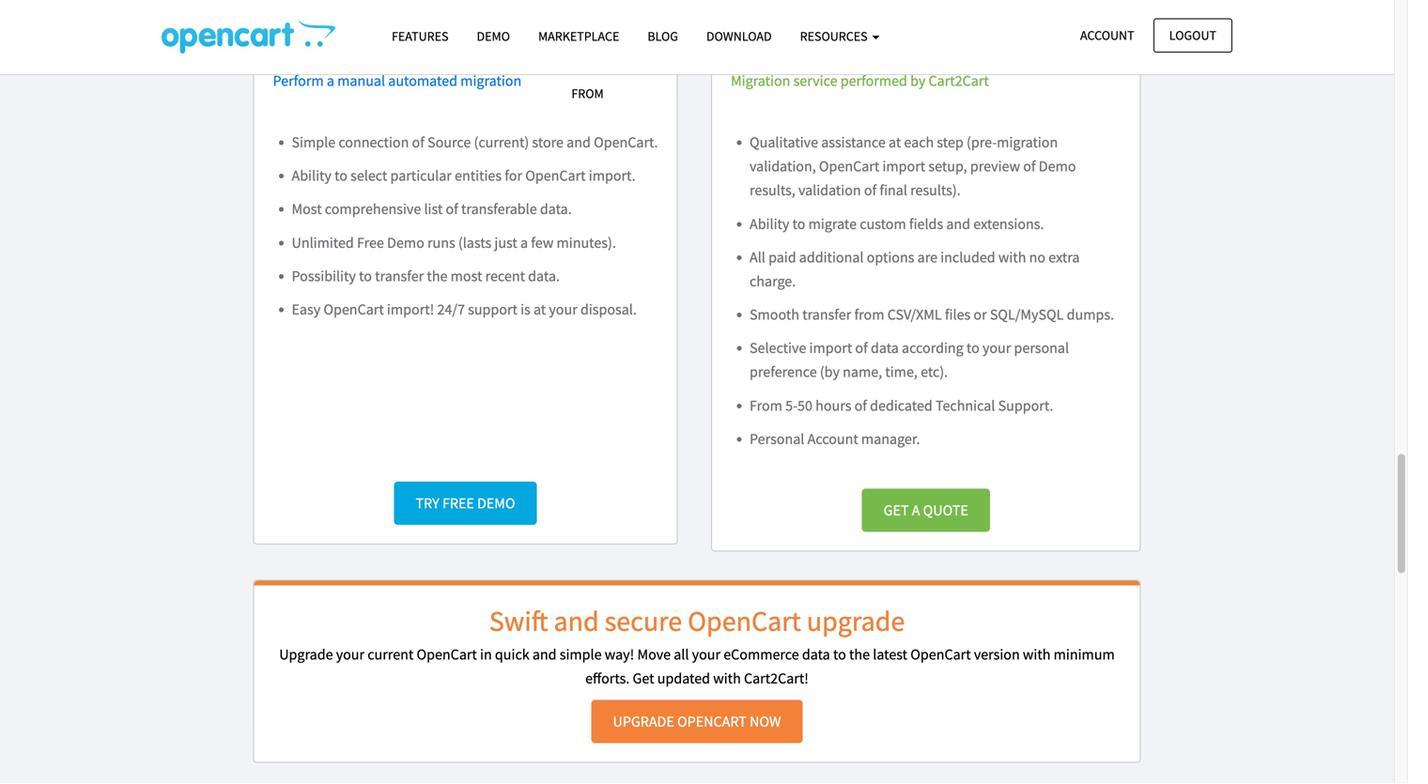 Task type: locate. For each thing, give the bounding box(es) containing it.
performed
[[841, 71, 907, 90]]

technical
[[936, 396, 995, 415]]

name,
[[843, 363, 882, 382]]

1 horizontal spatial account
[[1080, 27, 1135, 44]]

import up (by
[[809, 339, 852, 358]]

from 5-50 hours of dedicated technical support.
[[750, 396, 1053, 415]]

a left manual
[[327, 71, 334, 90]]

0 horizontal spatial get
[[633, 669, 654, 688]]

free down comprehensive
[[357, 233, 384, 252]]

data up cart2cart! at the bottom right
[[802, 645, 830, 664]]

migration
[[461, 71, 522, 90], [997, 133, 1058, 152]]

1 horizontal spatial free
[[442, 494, 474, 513]]

personal
[[1014, 339, 1069, 358]]

from
[[854, 305, 885, 324]]

options
[[867, 248, 915, 267]]

1 horizontal spatial a
[[521, 233, 528, 252]]

with down ecommerce on the right bottom
[[713, 669, 741, 688]]

1 horizontal spatial the
[[849, 645, 870, 664]]

results).
[[910, 181, 961, 200]]

of up name,
[[855, 339, 868, 358]]

transfer left from
[[803, 305, 851, 324]]

1 vertical spatial account
[[808, 430, 858, 449]]

ability down simple
[[292, 166, 332, 185]]

connection
[[339, 133, 409, 152]]

etc).
[[921, 363, 948, 382]]

0 vertical spatial get
[[884, 501, 909, 520]]

data
[[731, 29, 785, 65]]

version
[[974, 645, 1020, 664]]

data inside selective import of data according to your personal preference (by name, time, etc).
[[871, 339, 899, 358]]

to down or
[[967, 339, 980, 358]]

of left source
[[412, 133, 425, 152]]

your inside selective import of data according to your personal preference (by name, time, etc).
[[983, 339, 1011, 358]]

to right 'possibility'
[[359, 267, 372, 285]]

free for unlimited
[[357, 233, 384, 252]]

at right is
[[534, 300, 546, 319]]

transfer up the import!
[[375, 267, 424, 285]]

possibility
[[292, 267, 356, 285]]

import inside qualitative assistance at each step (pre-migration validation, opencart import setup, preview of demo results, validation of final results).
[[883, 157, 926, 176]]

upgrade down efforts.
[[613, 713, 674, 732]]

account left logout
[[1080, 27, 1135, 44]]

1 vertical spatial a
[[521, 233, 528, 252]]

migration up preview
[[997, 133, 1058, 152]]

0 horizontal spatial import
[[809, 339, 852, 358]]

data migration packages migration service performed by cart2cart
[[731, 29, 1017, 90]]

to left select
[[335, 166, 348, 185]]

upgrade opencart now link
[[591, 701, 803, 744]]

0 vertical spatial free
[[357, 233, 384, 252]]

data.
[[540, 200, 572, 219], [528, 267, 560, 285]]

fields
[[909, 214, 943, 233]]

0 vertical spatial with
[[999, 248, 1026, 267]]

1 vertical spatial the
[[849, 645, 870, 664]]

0 horizontal spatial a
[[327, 71, 334, 90]]

to down upgrade
[[833, 645, 846, 664]]

0 vertical spatial upgrade
[[279, 645, 333, 664]]

download link
[[692, 20, 786, 53]]

0 vertical spatial ability
[[292, 166, 332, 185]]

the
[[427, 267, 448, 285], [849, 645, 870, 664]]

1 vertical spatial ability
[[750, 214, 790, 233]]

the left latest
[[849, 645, 870, 664]]

demo inside qualitative assistance at each step (pre-migration validation, opencart import setup, preview of demo results, validation of final results).
[[1039, 157, 1076, 176]]

get down move
[[633, 669, 654, 688]]

extra
[[1049, 248, 1080, 267]]

free right try
[[442, 494, 474, 513]]

opencart inside qualitative assistance at each step (pre-migration validation, opencart import setup, preview of demo results, validation of final results).
[[819, 157, 880, 176]]

demo right try
[[477, 494, 515, 513]]

demo left $
[[477, 28, 510, 45]]

1 vertical spatial import
[[809, 339, 852, 358]]

a
[[327, 71, 334, 90], [521, 233, 528, 252]]

try free demo
[[416, 494, 515, 513]]

upgrade inside "link"
[[613, 713, 674, 732]]

1 vertical spatial transfer
[[803, 305, 851, 324]]

and right 'store'
[[567, 133, 591, 152]]

1 vertical spatial free
[[442, 494, 474, 513]]

account down the hours
[[808, 430, 858, 449]]

with left no
[[999, 248, 1026, 267]]

easy
[[292, 300, 321, 319]]

opencart down the assistance
[[819, 157, 880, 176]]

features
[[392, 28, 449, 45]]

your down or
[[983, 339, 1011, 358]]

cart2cart!
[[744, 669, 809, 688]]

0 horizontal spatial data
[[802, 645, 830, 664]]

0 horizontal spatial free
[[357, 233, 384, 252]]

0 vertical spatial account
[[1080, 27, 1135, 44]]

ability down results,
[[750, 214, 790, 233]]

try
[[416, 494, 439, 513]]

transfer
[[375, 267, 424, 285], [803, 305, 851, 324]]

of right preview
[[1023, 157, 1036, 176]]

opencart down updated
[[677, 713, 747, 732]]

resources link
[[786, 20, 894, 53]]

quote
[[923, 501, 968, 520]]

all paid additional options are included with no extra charge.
[[750, 248, 1080, 291]]

account
[[1080, 27, 1135, 44], [808, 430, 858, 449]]

ability
[[292, 166, 332, 185], [750, 214, 790, 233]]

blog link
[[634, 20, 692, 53]]

get left a
[[884, 501, 909, 520]]

to
[[335, 166, 348, 185], [793, 214, 806, 233], [359, 267, 372, 285], [967, 339, 980, 358], [833, 645, 846, 664]]

a left few
[[521, 233, 528, 252]]

to left migrate
[[793, 214, 806, 233]]

$ from
[[555, 37, 604, 102]]

data up time,
[[871, 339, 899, 358]]

of right the hours
[[855, 396, 867, 415]]

cart2cart
[[929, 71, 989, 90]]

with inside all paid additional options are included with no extra charge.
[[999, 248, 1026, 267]]

0 horizontal spatial ability
[[292, 166, 332, 185]]

or
[[974, 305, 987, 324]]

swift
[[489, 604, 548, 639]]

move
[[637, 645, 671, 664]]

0 vertical spatial the
[[427, 267, 448, 285]]

demo right preview
[[1039, 157, 1076, 176]]

0 horizontal spatial account
[[808, 430, 858, 449]]

opencart left in
[[417, 645, 477, 664]]

import up 'final'
[[883, 157, 926, 176]]

most comprehensive list of transferable data.
[[292, 200, 572, 219]]

1 horizontal spatial ability
[[750, 214, 790, 233]]

and
[[567, 133, 591, 152], [946, 214, 971, 233], [554, 604, 599, 639], [533, 645, 557, 664]]

opencart down 'possibility'
[[324, 300, 384, 319]]

1 horizontal spatial import
[[883, 157, 926, 176]]

1 horizontal spatial data
[[871, 339, 899, 358]]

0 vertical spatial at
[[889, 133, 901, 152]]

0 vertical spatial migration
[[461, 71, 522, 90]]

perform a manual automated migration
[[273, 71, 522, 90]]

source
[[428, 133, 471, 152]]

0 horizontal spatial the
[[427, 267, 448, 285]]

(pre-
[[967, 133, 997, 152]]

at inside qualitative assistance at each step (pre-migration validation, opencart import setup, preview of demo results, validation of final results).
[[889, 133, 901, 152]]

data. down few
[[528, 267, 560, 285]]

at left each
[[889, 133, 901, 152]]

all
[[750, 248, 766, 267]]

0 vertical spatial data
[[871, 339, 899, 358]]

packages
[[908, 29, 1017, 65]]

1 vertical spatial data.
[[528, 267, 560, 285]]

1 horizontal spatial migration
[[997, 133, 1058, 152]]

support.
[[998, 396, 1053, 415]]

for
[[505, 166, 522, 185]]

your left current
[[336, 645, 365, 664]]

qualitative
[[750, 133, 818, 152]]

1 horizontal spatial transfer
[[803, 305, 851, 324]]

preview
[[970, 157, 1020, 176]]

csv/xml
[[888, 305, 942, 324]]

1 horizontal spatial upgrade
[[613, 713, 674, 732]]

1 vertical spatial get
[[633, 669, 654, 688]]

all
[[674, 645, 689, 664]]

(lasts
[[458, 233, 492, 252]]

1 vertical spatial upgrade
[[613, 713, 674, 732]]

0 vertical spatial transfer
[[375, 267, 424, 285]]

a
[[912, 501, 920, 520]]

included
[[941, 248, 996, 267]]

migration
[[397, 29, 509, 65], [791, 29, 903, 65], [731, 71, 791, 90]]

easy opencart import! 24/7 support is at your disposal.
[[292, 300, 637, 319]]

files
[[945, 305, 971, 324]]

1 horizontal spatial at
[[889, 133, 901, 152]]

0 vertical spatial a
[[327, 71, 334, 90]]

migration inside qualitative assistance at each step (pre-migration validation, opencart import setup, preview of demo results, validation of final results).
[[997, 133, 1058, 152]]

are
[[918, 248, 938, 267]]

the left the "most"
[[427, 267, 448, 285]]

selective import of data according to your personal preference (by name, time, etc).
[[750, 339, 1069, 382]]

data. up few
[[540, 200, 572, 219]]

of right list
[[446, 200, 458, 219]]

with right version
[[1023, 645, 1051, 664]]

upgrade
[[279, 645, 333, 664], [613, 713, 674, 732]]

$
[[555, 37, 567, 65]]

upgrade left current
[[279, 645, 333, 664]]

0 vertical spatial import
[[883, 157, 926, 176]]

to inside selective import of data according to your personal preference (by name, time, etc).
[[967, 339, 980, 358]]

1 vertical spatial at
[[534, 300, 546, 319]]

from
[[750, 396, 783, 415]]

most
[[451, 267, 482, 285]]

0 horizontal spatial upgrade
[[279, 645, 333, 664]]

upgrade inside swift and secure opencart upgrade upgrade your current opencart in quick and simple way! move all your ecommerce data to the latest opencart version with minimum efforts. get updated with cart2cart!
[[279, 645, 333, 664]]

opencart up ecommerce on the right bottom
[[688, 604, 801, 639]]

1 vertical spatial data
[[802, 645, 830, 664]]

data inside swift and secure opencart upgrade upgrade your current opencart in quick and simple way! move all your ecommerce data to the latest opencart version with minimum efforts. get updated with cart2cart!
[[802, 645, 830, 664]]

1 vertical spatial migration
[[997, 133, 1058, 152]]

50
[[798, 396, 813, 415]]

simple connection of source (current) store and opencart.
[[292, 133, 658, 152]]

5-
[[786, 396, 798, 415]]

the inside swift and secure opencart upgrade upgrade your current opencart in quick and simple way! move all your ecommerce data to the latest opencart version with minimum efforts. get updated with cart2cart!
[[849, 645, 870, 664]]

from
[[572, 85, 604, 102]]

migration down demo link
[[461, 71, 522, 90]]

your right is
[[549, 300, 578, 319]]



Task type: vqa. For each thing, say whether or not it's contained in the screenshot.
'payment methods' image in the bottom left of the page
no



Task type: describe. For each thing, give the bounding box(es) containing it.
store
[[532, 133, 564, 152]]

updated
[[657, 669, 710, 688]]

entities
[[455, 166, 502, 185]]

ability to migrate custom fields and extensions.
[[750, 214, 1044, 233]]

personal account manager.
[[750, 430, 920, 449]]

few
[[531, 233, 554, 252]]

logout
[[1169, 27, 1217, 44]]

by
[[910, 71, 926, 90]]

opencart.
[[594, 133, 658, 152]]

1 horizontal spatial get
[[884, 501, 909, 520]]

recent
[[485, 267, 525, 285]]

preference
[[750, 363, 817, 382]]

to for select
[[335, 166, 348, 185]]

additional
[[799, 248, 864, 267]]

sql/mysql
[[990, 305, 1064, 324]]

ability to select particular entities for opencart import.
[[292, 166, 636, 185]]

unlimited
[[292, 233, 354, 252]]

to for transfer
[[359, 267, 372, 285]]

upgrade
[[807, 604, 905, 639]]

in
[[480, 645, 492, 664]]

migration up the automated
[[397, 29, 509, 65]]

marketplace link
[[524, 20, 634, 53]]

selective
[[750, 339, 806, 358]]

manager.
[[861, 430, 920, 449]]

and up simple
[[554, 604, 599, 639]]

upgrade opencart now
[[613, 713, 781, 732]]

hours
[[816, 396, 852, 415]]

most
[[292, 200, 322, 219]]

dedicated
[[870, 396, 933, 415]]

your right all
[[692, 645, 721, 664]]

self-setup migration
[[273, 29, 509, 65]]

1 vertical spatial with
[[1023, 645, 1051, 664]]

smooth transfer from csv/xml files or sql/mysql dumps.
[[750, 305, 1114, 324]]

each
[[904, 133, 934, 152]]

get inside swift and secure opencart upgrade upgrade your current opencart in quick and simple way! move all your ecommerce data to the latest opencart version with minimum efforts. get updated with cart2cart!
[[633, 669, 654, 688]]

ecommerce
[[724, 645, 799, 664]]

blog
[[648, 28, 678, 45]]

support
[[468, 300, 518, 319]]

no
[[1029, 248, 1046, 267]]

free for try
[[442, 494, 474, 513]]

validation,
[[750, 157, 816, 176]]

setup,
[[929, 157, 967, 176]]

quick
[[495, 645, 530, 664]]

current
[[368, 645, 414, 664]]

0 horizontal spatial at
[[534, 300, 546, 319]]

opencart - cart2cart migration image
[[162, 20, 335, 54]]

migration up the performed
[[791, 29, 903, 65]]

select
[[351, 166, 387, 185]]

step
[[937, 133, 964, 152]]

24/7
[[437, 300, 465, 319]]

charge.
[[750, 272, 796, 291]]

get a quote
[[884, 501, 968, 520]]

possibility to transfer the most recent data.
[[292, 267, 560, 285]]

final
[[880, 181, 907, 200]]

ability for ability to migrate custom fields and extensions.
[[750, 214, 790, 233]]

just
[[495, 233, 518, 252]]

manual
[[337, 71, 385, 90]]

and right fields
[[946, 214, 971, 233]]

smooth
[[750, 305, 800, 324]]

service
[[794, 71, 838, 90]]

demo left runs
[[387, 233, 424, 252]]

runs
[[427, 233, 455, 252]]

2 vertical spatial with
[[713, 669, 741, 688]]

latest
[[873, 645, 908, 664]]

ability for ability to select particular entities for opencart import.
[[292, 166, 332, 185]]

to inside swift and secure opencart upgrade upgrade your current opencart in quick and simple way! move all your ecommerce data to the latest opencart version with minimum efforts. get updated with cart2cart!
[[833, 645, 846, 664]]

disposal.
[[581, 300, 637, 319]]

demo link
[[463, 20, 524, 53]]

self-
[[273, 29, 326, 65]]

and right quick
[[533, 645, 557, 664]]

try free demo link
[[394, 482, 537, 525]]

assistance
[[821, 133, 886, 152]]

secure
[[605, 604, 682, 639]]

comprehensive
[[325, 200, 421, 219]]

of inside selective import of data according to your personal preference (by name, time, etc).
[[855, 339, 868, 358]]

way!
[[605, 645, 634, 664]]

setup
[[326, 29, 392, 65]]

paid
[[769, 248, 796, 267]]

account link
[[1064, 18, 1150, 53]]

of left 'final'
[[864, 181, 877, 200]]

opencart down 'store'
[[525, 166, 586, 185]]

0 horizontal spatial transfer
[[375, 267, 424, 285]]

0 horizontal spatial migration
[[461, 71, 522, 90]]

minimum
[[1054, 645, 1115, 664]]

time,
[[885, 363, 918, 382]]

resources
[[800, 28, 870, 45]]

according
[[902, 339, 964, 358]]

opencart right latest
[[911, 645, 971, 664]]

perform
[[273, 71, 324, 90]]

migration down data
[[731, 71, 791, 90]]

particular
[[390, 166, 452, 185]]

get a quote link
[[862, 489, 990, 532]]

download
[[706, 28, 772, 45]]

unlimited free demo runs (lasts just a few minutes).
[[292, 233, 616, 252]]

custom
[[860, 214, 906, 233]]

(by
[[820, 363, 840, 382]]

opencart inside "link"
[[677, 713, 747, 732]]

logout link
[[1154, 18, 1233, 53]]

list
[[424, 200, 443, 219]]

transferable
[[461, 200, 537, 219]]

import inside selective import of data according to your personal preference (by name, time, etc).
[[809, 339, 852, 358]]

0 vertical spatial data.
[[540, 200, 572, 219]]

migrate
[[809, 214, 857, 233]]

to for migrate
[[793, 214, 806, 233]]



